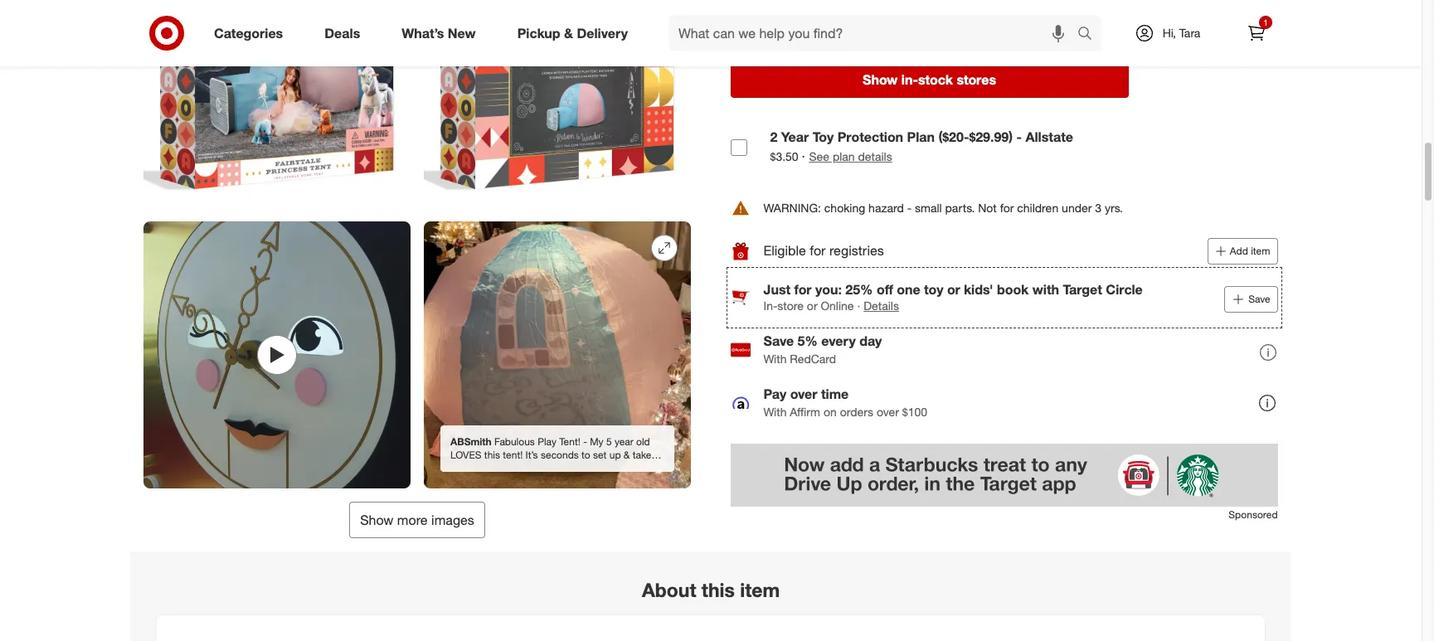 Task type: describe. For each thing, give the bounding box(es) containing it.
orders
[[841, 406, 874, 420]]

show in-stock stores button
[[731, 62, 1129, 98]]

near
[[791, 5, 820, 21]]

kids'
[[965, 281, 994, 298]]

just
[[764, 281, 791, 298]]

details
[[859, 149, 893, 164]]

details
[[865, 299, 900, 313]]

have
[[462, 476, 483, 488]]

1 vertical spatial or
[[808, 299, 818, 313]]

1 vertical spatial item
[[740, 579, 780, 602]]

1 vertical spatial this
[[702, 579, 735, 602]]

fao schwarz inflatable dome princess toy tent, 7 of 11, play video image
[[144, 222, 411, 489]]

hazard
[[869, 201, 905, 215]]

tent!
[[560, 436, 581, 448]]

pickup & delivery link
[[503, 15, 649, 51]]

add item button
[[1209, 238, 1279, 265]]

toy
[[925, 281, 944, 298]]

delivery
[[577, 25, 628, 41]]

show more images
[[360, 512, 475, 529]]

available near you ready within 2 hours show in-stock stores
[[731, 5, 997, 88]]

photo from absmith, 8 of 11 image
[[424, 222, 691, 489]]

fao schwarz inflatable dome princess toy tent, 6 of 11 image
[[424, 0, 691, 208]]

it's
[[526, 449, 538, 462]]

2 year toy protection plan ($20-$29.99) - allstate $3.50 · see plan details
[[771, 129, 1074, 164]]

more
[[397, 512, 428, 529]]

0 vertical spatial or
[[948, 281, 961, 298]]

deals
[[325, 25, 360, 41]]

$29.99)
[[970, 129, 1014, 145]]

categories
[[214, 25, 283, 41]]

one inside fabulous play tent! - my 5 year old loves this tent! it's seconds to set up & take down + hours of fun! i purchased a second one to have on hand as a gift, we love it!
[[645, 462, 661, 475]]

set
[[593, 449, 607, 462]]

add item
[[1231, 245, 1271, 257]]

for for you:
[[795, 281, 813, 298]]

warning: choking hazard - small parts. not for children under 3 yrs.
[[764, 201, 1124, 215]]

sponsored
[[1230, 509, 1279, 521]]

1 horizontal spatial a
[[601, 462, 606, 475]]

hours inside fabulous play tent! - my 5 year old loves this tent! it's seconds to set up & take down + hours of fun! i purchased a second one to have on hand as a gift, we love it!
[[487, 462, 512, 475]]

tara
[[1180, 26, 1201, 40]]

down
[[451, 462, 475, 475]]

parts.
[[946, 201, 976, 215]]

1 vertical spatial over
[[878, 406, 900, 420]]

my
[[590, 436, 604, 448]]

∙
[[858, 299, 861, 313]]

5
[[607, 436, 612, 448]]

for for registries
[[811, 243, 827, 259]]

yrs.
[[1106, 201, 1124, 215]]

fabulous play tent! - my 5 year old loves this tent! it's seconds to set up & take down + hours of fun! i purchased a second one to have on hand as a gift, we love it!
[[451, 436, 661, 488]]

pay over time with affirm on orders over $100
[[764, 386, 928, 420]]

deals link
[[311, 15, 381, 51]]

on inside fabulous play tent! - my 5 year old loves this tent! it's seconds to set up & take down + hours of fun! i purchased a second one to have on hand as a gift, we love it!
[[486, 476, 497, 488]]

fao schwarz inflatable dome princess toy tent, 5 of 11 image
[[144, 0, 411, 208]]

5%
[[798, 333, 819, 350]]

25%
[[846, 281, 874, 298]]

about
[[642, 579, 697, 602]]

circle
[[1107, 281, 1144, 298]]

hi,
[[1163, 26, 1177, 40]]

($20-
[[939, 129, 970, 145]]

up
[[610, 449, 621, 462]]

this inside fabulous play tent! - my 5 year old loves this tent! it's seconds to set up & take down + hours of fun! i purchased a second one to have on hand as a gift, we love it!
[[485, 449, 500, 462]]

categories link
[[200, 15, 304, 51]]

what's
[[402, 25, 444, 41]]

off
[[878, 281, 894, 298]]

year
[[615, 436, 634, 448]]

save for save 5% every day with redcard
[[764, 333, 795, 350]]

allstate
[[1027, 129, 1074, 145]]

under
[[1063, 201, 1093, 215]]

of
[[514, 462, 523, 475]]

loves
[[451, 449, 482, 462]]

stores
[[958, 72, 997, 88]]

children
[[1018, 201, 1060, 215]]

redcard
[[791, 352, 837, 367]]

$100
[[903, 406, 928, 420]]

show inside button
[[360, 512, 394, 529]]

- for for
[[908, 201, 913, 215]]

you:
[[816, 281, 843, 298]]

0 vertical spatial for
[[1001, 201, 1015, 215]]

advertisement region
[[731, 444, 1279, 507]]

within
[[773, 24, 808, 40]]

show more images button
[[349, 502, 485, 539]]

plan
[[908, 129, 936, 145]]



Task type: vqa. For each thing, say whether or not it's contained in the screenshot.
Pickup & Delivery
yes



Task type: locate. For each thing, give the bounding box(es) containing it.
hours up the hand
[[487, 462, 512, 475]]

None checkbox
[[731, 140, 748, 157]]

details button
[[865, 298, 900, 315]]

play
[[538, 436, 557, 448]]

choking
[[825, 201, 866, 215]]

hours inside available near you ready within 2 hours show in-stock stores
[[822, 24, 856, 40]]

a up 'it!'
[[601, 462, 606, 475]]

0 vertical spatial &
[[564, 25, 573, 41]]

seconds
[[541, 449, 579, 462]]

0 horizontal spatial or
[[808, 299, 818, 313]]

pickup
[[518, 25, 561, 41]]

1 horizontal spatial 2
[[811, 24, 819, 40]]

save button
[[1225, 286, 1279, 313]]

with inside save 5% every day with redcard
[[764, 352, 787, 367]]

take
[[633, 449, 652, 462]]

available
[[731, 5, 788, 21]]

0 horizontal spatial over
[[791, 386, 818, 403]]

absmith
[[451, 436, 492, 448]]

or
[[948, 281, 961, 298], [808, 299, 818, 313]]

1 horizontal spatial &
[[624, 449, 630, 462]]

0 horizontal spatial this
[[485, 449, 500, 462]]

- right '$29.99)'
[[1017, 129, 1023, 145]]

& right the pickup
[[564, 25, 573, 41]]

see plan details button
[[810, 149, 893, 165]]

- for old
[[584, 436, 587, 448]]

with down pay
[[764, 406, 787, 420]]

save inside save 5% every day with redcard
[[764, 333, 795, 350]]

0 horizontal spatial to
[[451, 476, 459, 488]]

gift,
[[546, 476, 563, 488]]

1 vertical spatial a
[[538, 476, 543, 488]]

0 vertical spatial 2
[[811, 24, 819, 40]]

1 horizontal spatial on
[[824, 406, 838, 420]]

every
[[822, 333, 857, 350]]

1 horizontal spatial one
[[898, 281, 921, 298]]

0 vertical spatial save
[[1250, 293, 1271, 305]]

eligible
[[764, 243, 807, 259]]

1 vertical spatial on
[[486, 476, 497, 488]]

love
[[581, 476, 599, 488]]

year
[[782, 129, 810, 145]]

2 inside available near you ready within 2 hours show in-stock stores
[[811, 24, 819, 40]]

1 vertical spatial -
[[908, 201, 913, 215]]

& inside fabulous play tent! - my 5 year old loves this tent! it's seconds to set up & take down + hours of fun! i purchased a second one to have on hand as a gift, we love it!
[[624, 449, 630, 462]]

0 vertical spatial -
[[1017, 129, 1023, 145]]

0 horizontal spatial on
[[486, 476, 497, 488]]

0 vertical spatial item
[[1252, 245, 1271, 257]]

1 link
[[1239, 15, 1276, 51]]

purchased
[[551, 462, 598, 475]]

store
[[778, 299, 805, 313]]

0 horizontal spatial &
[[564, 25, 573, 41]]

1 vertical spatial &
[[624, 449, 630, 462]]

2 down near
[[811, 24, 819, 40]]

see
[[810, 149, 830, 164]]

save for save
[[1250, 293, 1271, 305]]

this left tent!
[[485, 449, 500, 462]]

hand
[[500, 476, 522, 488]]

- inside fabulous play tent! - my 5 year old loves this tent! it's seconds to set up & take down + hours of fun! i purchased a second one to have on hand as a gift, we love it!
[[584, 436, 587, 448]]

- inside "2 year toy protection plan ($20-$29.99) - allstate $3.50 · see plan details"
[[1017, 129, 1023, 145]]

1 horizontal spatial hours
[[822, 24, 856, 40]]

online
[[822, 299, 855, 313]]

one right off
[[898, 281, 921, 298]]

0 horizontal spatial hours
[[487, 462, 512, 475]]

0 horizontal spatial save
[[764, 333, 795, 350]]

-
[[1017, 129, 1023, 145], [908, 201, 913, 215], [584, 436, 587, 448]]

with
[[1033, 281, 1060, 298]]

with up pay
[[764, 352, 787, 367]]

1 vertical spatial with
[[764, 406, 787, 420]]

0 vertical spatial over
[[791, 386, 818, 403]]

0 horizontal spatial item
[[740, 579, 780, 602]]

hours down you
[[822, 24, 856, 40]]

for up store
[[795, 281, 813, 298]]

2 vertical spatial -
[[584, 436, 587, 448]]

fun!
[[526, 462, 542, 475]]

one down "take"
[[645, 462, 661, 475]]

1 horizontal spatial or
[[948, 281, 961, 298]]

stock
[[919, 72, 954, 88]]

to left set
[[582, 449, 591, 462]]

it!
[[602, 476, 610, 488]]

over
[[791, 386, 818, 403], [878, 406, 900, 420]]

0 vertical spatial with
[[764, 352, 787, 367]]

1 horizontal spatial to
[[582, 449, 591, 462]]

warning:
[[764, 201, 822, 215]]

registries
[[830, 243, 885, 259]]

in-
[[902, 72, 919, 88]]

save 5% every day with redcard
[[764, 333, 883, 367]]

ready
[[731, 24, 769, 40]]

1 vertical spatial one
[[645, 462, 661, 475]]

- left small
[[908, 201, 913, 215]]

0 vertical spatial one
[[898, 281, 921, 298]]

or right toy
[[948, 281, 961, 298]]

or right store
[[808, 299, 818, 313]]

1 horizontal spatial save
[[1250, 293, 1271, 305]]

2 inside "2 year toy protection plan ($20-$29.99) - allstate $3.50 · see plan details"
[[771, 129, 778, 145]]

with inside pay over time with affirm on orders over $100
[[764, 406, 787, 420]]

item
[[1252, 245, 1271, 257], [740, 579, 780, 602]]

about this item
[[642, 579, 780, 602]]

- left my
[[584, 436, 587, 448]]

2 left year
[[771, 129, 778, 145]]

protection
[[838, 129, 904, 145]]

0 horizontal spatial show
[[360, 512, 394, 529]]

just for you: 25% off one toy or kids' book with target circle in-store or online ∙ details
[[764, 281, 1144, 313]]

i
[[545, 462, 548, 475]]

1 horizontal spatial this
[[702, 579, 735, 602]]

one inside just for you: 25% off one toy or kids' book with target circle in-store or online ∙ details
[[898, 281, 921, 298]]

for right not
[[1001, 201, 1015, 215]]

for right the 'eligible' on the right of the page
[[811, 243, 827, 259]]

0 horizontal spatial 2
[[771, 129, 778, 145]]

over left the '$100' at the right bottom
[[878, 406, 900, 420]]

for inside just for you: 25% off one toy or kids' book with target circle in-store or online ∙ details
[[795, 281, 813, 298]]

pay
[[764, 386, 787, 403]]

affirm
[[791, 406, 821, 420]]

book
[[998, 281, 1030, 298]]

small
[[916, 201, 943, 215]]

&
[[564, 25, 573, 41], [624, 449, 630, 462]]

show left more
[[360, 512, 394, 529]]

for
[[1001, 201, 1015, 215], [811, 243, 827, 259], [795, 281, 813, 298]]

1 vertical spatial save
[[764, 333, 795, 350]]

plan
[[834, 149, 856, 164]]

0 horizontal spatial one
[[645, 462, 661, 475]]

0 vertical spatial hours
[[822, 24, 856, 40]]

show left in-
[[864, 72, 899, 88]]

·
[[803, 148, 806, 164]]

1 vertical spatial hours
[[487, 462, 512, 475]]

on down 'time'
[[824, 406, 838, 420]]

1 vertical spatial 2
[[771, 129, 778, 145]]

hi, tara
[[1163, 26, 1201, 40]]

item inside button
[[1252, 245, 1271, 257]]

on right have
[[486, 476, 497, 488]]

1 horizontal spatial show
[[864, 72, 899, 88]]

you
[[824, 5, 846, 21]]

toy
[[813, 129, 835, 145]]

search button
[[1071, 15, 1110, 55]]

not
[[979, 201, 998, 215]]

1 horizontal spatial item
[[1252, 245, 1271, 257]]

0 vertical spatial on
[[824, 406, 838, 420]]

this right about
[[702, 579, 735, 602]]

What can we help you find? suggestions appear below search field
[[669, 15, 1082, 51]]

over up the affirm
[[791, 386, 818, 403]]

0 horizontal spatial a
[[538, 476, 543, 488]]

to
[[582, 449, 591, 462], [451, 476, 459, 488]]

as
[[525, 476, 535, 488]]

to down down
[[451, 476, 459, 488]]

save
[[1250, 293, 1271, 305], [764, 333, 795, 350]]

search
[[1071, 26, 1110, 43]]

& right the up
[[624, 449, 630, 462]]

0 vertical spatial a
[[601, 462, 606, 475]]

1 horizontal spatial -
[[908, 201, 913, 215]]

0 vertical spatial show
[[864, 72, 899, 88]]

2 horizontal spatial -
[[1017, 129, 1023, 145]]

save inside button
[[1250, 293, 1271, 305]]

eligible for registries
[[764, 243, 885, 259]]

2 vertical spatial for
[[795, 281, 813, 298]]

fabulous
[[495, 436, 535, 448]]

0 vertical spatial to
[[582, 449, 591, 462]]

what's new
[[402, 25, 476, 41]]

new
[[448, 25, 476, 41]]

one
[[898, 281, 921, 298], [645, 462, 661, 475]]

show inside available near you ready within 2 hours show in-stock stores
[[864, 72, 899, 88]]

tent!
[[503, 449, 523, 462]]

save down add item
[[1250, 293, 1271, 305]]

on inside pay over time with affirm on orders over $100
[[824, 406, 838, 420]]

1 vertical spatial show
[[360, 512, 394, 529]]

we
[[566, 476, 579, 488]]

0 vertical spatial this
[[485, 449, 500, 462]]

0 horizontal spatial -
[[584, 436, 587, 448]]

+
[[478, 462, 484, 475]]

what's new link
[[388, 15, 497, 51]]

1
[[1264, 17, 1269, 27]]

1 vertical spatial to
[[451, 476, 459, 488]]

2
[[811, 24, 819, 40], [771, 129, 778, 145]]

1 horizontal spatial over
[[878, 406, 900, 420]]

day
[[860, 333, 883, 350]]

old
[[637, 436, 650, 448]]

save left 5%
[[764, 333, 795, 350]]

1 with from the top
[[764, 352, 787, 367]]

a
[[601, 462, 606, 475], [538, 476, 543, 488]]

2 with from the top
[[764, 406, 787, 420]]

a right as
[[538, 476, 543, 488]]

add
[[1231, 245, 1249, 257]]

image gallery element
[[144, 0, 691, 539]]

1 vertical spatial for
[[811, 243, 827, 259]]



